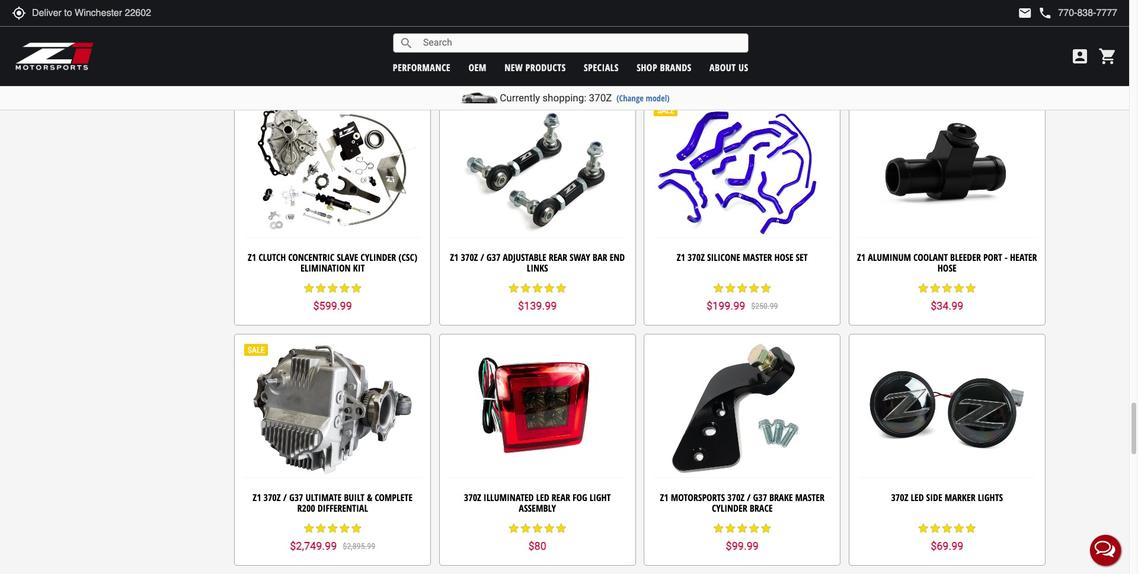Task type: describe. For each thing, give the bounding box(es) containing it.
370z inside z1 motorsports 350z / 370z / g35 / g37 vq performance headers
[[547, 11, 564, 24]]

z1 for z1 clutch concentric slave cylinder (csc) elimination kit
[[248, 251, 256, 264]]

new products
[[505, 61, 566, 74]]

links for front
[[946, 21, 967, 34]]

side
[[927, 491, 943, 504]]

end for rear
[[610, 251, 625, 264]]

currently for shopping:
[[500, 92, 540, 104]]

headers
[[550, 21, 582, 34]]

0 horizontal spatial hose
[[775, 251, 794, 264]]

shopping:
[[543, 92, 587, 104]]

z1 for z1 370z / g37 ultimate built & complete r200 differential
[[253, 491, 261, 504]]

about
[[710, 61, 736, 74]]

fog
[[573, 491, 588, 504]]

oem
[[469, 61, 487, 74]]

370z inside z1 motorsports 370z / g37 brake master cylinder brace
[[728, 491, 745, 504]]

$34.99
[[931, 299, 964, 312]]

z1 high flow race intake upgrade kit for z1 intakes
[[248, 11, 418, 34]]

star star star star $49.99
[[713, 42, 760, 72]]

for
[[403, 11, 418, 24]]

$599.99
[[313, 299, 352, 312]]

lights
[[978, 491, 1004, 504]]

z1 370z / g37 adjustable front sway bar end links
[[866, 11, 1029, 34]]

350z
[[521, 11, 538, 24]]

$49.99
[[726, 59, 759, 72]]

concentric
[[288, 251, 335, 264]]

z1 motorsports 370z / g37 brake master cylinder brace
[[660, 491, 825, 515]]

&
[[367, 491, 373, 504]]

heater
[[1011, 251, 1038, 264]]

ultimate
[[306, 491, 342, 504]]

370z inside 370z illuminated led rear fog light assembly
[[464, 491, 482, 504]]

set
[[796, 251, 808, 264]]

Search search field
[[414, 34, 748, 52]]

(csc)
[[399, 251, 418, 264]]

cylinder inside z1 motorsports 370z / g37 brake master cylinder brace
[[712, 502, 748, 515]]

new products link
[[505, 61, 566, 74]]

star star star star star
[[508, 43, 567, 55]]

star star star star star $199.99 $250.99
[[707, 282, 778, 312]]

g37 for z1 370z / g37 adjustable front sway bar end links
[[903, 11, 917, 24]]

370z led side marker lights
[[892, 491, 1004, 504]]

star star star star star $34.99
[[918, 282, 977, 312]]

$139.99
[[518, 299, 557, 312]]

(change model) link
[[617, 93, 670, 104]]

/ inside z1 motorsports 370z / g37 brake master cylinder brace
[[747, 491, 751, 504]]

370z inside z1 370z / g37 adjustable front sway bar end links
[[877, 11, 894, 24]]

performance link
[[393, 61, 451, 74]]

rear inside 370z illuminated led rear fog light assembly
[[552, 491, 570, 504]]

built
[[344, 491, 365, 504]]

/ inside z1 370z / g37 ultimate built & complete r200 differential
[[283, 491, 287, 504]]

star star star star star $2,749.99 $2,895.99
[[290, 523, 375, 552]]

z1 motorsports logo image
[[15, 42, 95, 71]]

z1 for z1 motorsports 350z / 370z / g35 / g37 vq performance headers
[[454, 11, 462, 24]]

currently for unavailable
[[506, 61, 533, 70]]

rear inside z1 370z / g37 adjustable rear sway bar end links
[[549, 251, 568, 264]]

z1 motorsports 350z / 370z / g35 / g37 vq performance headers
[[454, 11, 622, 34]]

z1 for z1 motorsports 370z / g37 brake master cylinder brace
[[660, 491, 669, 504]]

star star star star star $139.99
[[508, 282, 567, 312]]

z1 for z1 aluminum coolant bleeder port - heater hose
[[858, 251, 866, 264]]

$80
[[529, 540, 547, 552]]

shop
[[637, 61, 658, 74]]

end for front
[[928, 21, 943, 34]]

kit inside z1 high flow race intake upgrade kit for z1 intakes
[[389, 11, 401, 24]]

r200
[[297, 502, 315, 515]]

flow
[[280, 11, 301, 24]]

z1 aluminum coolant bleeder port - heater hose
[[858, 251, 1038, 275]]

cylinder inside 'z1 clutch concentric slave cylinder (csc) elimination kit'
[[361, 251, 396, 264]]

currently unavailable
[[506, 61, 570, 70]]

products
[[526, 61, 566, 74]]

shopping_cart link
[[1096, 47, 1118, 66]]

my_location
[[12, 6, 26, 20]]

marker
[[945, 491, 976, 504]]

performance
[[393, 61, 451, 74]]

specials link
[[584, 61, 619, 74]]

phone link
[[1039, 6, 1118, 20]]

motorsports for 350z
[[465, 11, 519, 24]]

links for rear
[[527, 261, 548, 275]]

star star star star star $80
[[508, 523, 567, 552]]

upgrade
[[353, 11, 387, 24]]

coolant
[[914, 251, 948, 264]]



Task type: locate. For each thing, give the bounding box(es) containing it.
1 vertical spatial sway
[[570, 251, 591, 264]]

1 horizontal spatial cylinder
[[712, 502, 748, 515]]

1 vertical spatial motorsports
[[671, 491, 725, 504]]

z1 inside 'z1 clutch concentric slave cylinder (csc) elimination kit'
[[248, 251, 256, 264]]

adjustable left front
[[919, 11, 962, 24]]

led right illuminated
[[536, 491, 550, 504]]

0 horizontal spatial end
[[610, 251, 625, 264]]

(change
[[617, 93, 644, 104]]

race
[[303, 11, 321, 24]]

assembly
[[519, 502, 556, 515]]

0 vertical spatial sway
[[991, 11, 1012, 24]]

oem link
[[469, 61, 487, 74]]

rear left fog
[[552, 491, 570, 504]]

motorsports inside z1 motorsports 370z / g37 brake master cylinder brace
[[671, 491, 725, 504]]

0 vertical spatial motorsports
[[465, 11, 519, 24]]

sway for front
[[991, 11, 1012, 24]]

$99.99
[[726, 540, 759, 552]]

bar for z1 370z / g37 adjustable rear sway bar end links
[[593, 251, 608, 264]]

rear
[[549, 251, 568, 264], [552, 491, 570, 504]]

1 vertical spatial currently
[[500, 92, 540, 104]]

hose inside the z1 aluminum coolant bleeder port - heater hose
[[938, 261, 957, 275]]

hose up the star star star star star $34.99
[[938, 261, 957, 275]]

$250.99
[[752, 301, 778, 311]]

adjustable for front
[[919, 11, 962, 24]]

mail phone
[[1018, 6, 1053, 20]]

shop brands link
[[637, 61, 692, 74]]

0 horizontal spatial kit
[[353, 261, 365, 275]]

kit left for
[[389, 11, 401, 24]]

370z illuminated led rear fog light assembly
[[464, 491, 611, 515]]

us
[[739, 61, 749, 74]]

-
[[1005, 251, 1008, 264]]

z1 inside z1 370z / g37 adjustable rear sway bar end links
[[450, 251, 459, 264]]

performance
[[493, 21, 548, 34]]

front
[[965, 11, 989, 24]]

bar inside z1 370z / g37 adjustable rear sway bar end links
[[593, 251, 608, 264]]

master right brake
[[796, 491, 825, 504]]

0 vertical spatial master
[[743, 251, 772, 264]]

z1 inside z1 370z / g37 adjustable front sway bar end links
[[866, 11, 874, 24]]

master
[[743, 251, 772, 264], [796, 491, 825, 504]]

led left side
[[911, 491, 924, 504]]

cylinder left (csc)
[[361, 251, 396, 264]]

g35
[[573, 11, 587, 24]]

currently
[[506, 61, 533, 70], [500, 92, 540, 104]]

elimination
[[301, 261, 351, 275]]

currently down the new
[[500, 92, 540, 104]]

370z
[[547, 11, 564, 24], [877, 11, 894, 24], [589, 92, 612, 104], [461, 251, 478, 264], [688, 251, 705, 264], [264, 491, 281, 504], [464, 491, 482, 504], [728, 491, 745, 504], [892, 491, 909, 504]]

shopping_cart
[[1099, 47, 1118, 66]]

0 vertical spatial adjustable
[[919, 11, 962, 24]]

1 horizontal spatial bar
[[1014, 11, 1029, 24]]

/ inside z1 370z / g37 adjustable rear sway bar end links
[[481, 251, 484, 264]]

z1 for z1 370z / g37 adjustable rear sway bar end links
[[450, 251, 459, 264]]

z1 inside the z1 aluminum coolant bleeder port - heater hose
[[858, 251, 866, 264]]

0 horizontal spatial cylinder
[[361, 251, 396, 264]]

1 vertical spatial end
[[610, 251, 625, 264]]

1 horizontal spatial sway
[[991, 11, 1012, 24]]

1 horizontal spatial led
[[911, 491, 924, 504]]

/ inside z1 370z / g37 adjustable front sway bar end links
[[896, 11, 900, 24]]

specials
[[584, 61, 619, 74]]

master right silicone
[[743, 251, 772, 264]]

1 horizontal spatial end
[[928, 21, 943, 34]]

g37 inside z1 370z / g37 adjustable rear sway bar end links
[[487, 251, 501, 264]]

mail link
[[1018, 6, 1033, 20]]

1 horizontal spatial hose
[[938, 261, 957, 275]]

adjustable inside z1 370z / g37 adjustable front sway bar end links
[[919, 11, 962, 24]]

0 vertical spatial rear
[[549, 251, 568, 264]]

z1 clutch concentric slave cylinder (csc) elimination kit
[[248, 251, 418, 275]]

0 horizontal spatial links
[[527, 261, 548, 275]]

mail
[[1018, 6, 1033, 20]]

0 vertical spatial kit
[[389, 11, 401, 24]]

bar inside z1 370z / g37 adjustable front sway bar end links
[[1014, 11, 1029, 24]]

vq
[[611, 11, 622, 24]]

currently down the star star star star star
[[506, 61, 533, 70]]

sway for rear
[[570, 251, 591, 264]]

g37
[[595, 11, 609, 24], [903, 11, 917, 24], [487, 251, 501, 264], [289, 491, 303, 504], [753, 491, 767, 504]]

1 horizontal spatial motorsports
[[671, 491, 725, 504]]

1 horizontal spatial master
[[796, 491, 825, 504]]

silicone
[[707, 251, 741, 264]]

brake
[[770, 491, 793, 504]]

0 horizontal spatial sway
[[570, 251, 591, 264]]

illuminated
[[484, 491, 534, 504]]

0 horizontal spatial bar
[[593, 251, 608, 264]]

$2,749.99
[[290, 540, 337, 552]]

adjustable inside z1 370z / g37 adjustable rear sway bar end links
[[503, 251, 547, 264]]

shop brands
[[637, 61, 692, 74]]

differential
[[318, 502, 368, 515]]

z1 inside z1 motorsports 350z / 370z / g35 / g37 vq performance headers
[[454, 11, 462, 24]]

g37 inside z1 motorsports 370z / g37 brake master cylinder brace
[[753, 491, 767, 504]]

clutch
[[259, 251, 286, 264]]

0 horizontal spatial led
[[536, 491, 550, 504]]

1 vertical spatial bar
[[593, 251, 608, 264]]

new
[[505, 61, 523, 74]]

model)
[[646, 93, 670, 104]]

sway inside z1 370z / g37 adjustable front sway bar end links
[[991, 11, 1012, 24]]

0 horizontal spatial motorsports
[[465, 11, 519, 24]]

z1 inside z1 motorsports 370z / g37 brake master cylinder brace
[[660, 491, 669, 504]]

high
[[259, 11, 278, 24]]

intakes
[[323, 21, 353, 34]]

z1 for z1 370z silicone master hose set
[[677, 251, 686, 264]]

end inside z1 370z / g37 adjustable rear sway bar end links
[[610, 251, 625, 264]]

z1 370z / g37 ultimate built & complete r200 differential
[[253, 491, 413, 515]]

z1 370z silicone master hose set
[[677, 251, 808, 264]]

bar
[[1014, 11, 1029, 24], [593, 251, 608, 264]]

star star star star star $599.99
[[303, 282, 362, 312]]

links
[[946, 21, 967, 34], [527, 261, 548, 275]]

light
[[590, 491, 611, 504]]

$2,895.99
[[343, 541, 375, 551]]

z1 370z / g37 adjustable rear sway bar end links
[[450, 251, 625, 275]]

phone
[[1039, 6, 1053, 20]]

1 vertical spatial master
[[796, 491, 825, 504]]

account_box link
[[1068, 47, 1093, 66]]

aluminum
[[868, 251, 912, 264]]

currently shopping: 370z (change model)
[[500, 92, 670, 104]]

g37 for z1 370z / g37 ultimate built & complete r200 differential
[[289, 491, 303, 504]]

master inside z1 motorsports 370z / g37 brake master cylinder brace
[[796, 491, 825, 504]]

1 led from the left
[[536, 491, 550, 504]]

1 horizontal spatial links
[[946, 21, 967, 34]]

led inside 370z illuminated led rear fog light assembly
[[536, 491, 550, 504]]

star
[[713, 42, 725, 54], [725, 42, 737, 54], [737, 42, 749, 54], [749, 42, 760, 54], [508, 43, 520, 55], [520, 43, 532, 55], [532, 43, 544, 55], [544, 43, 556, 55], [556, 43, 567, 55], [713, 282, 725, 294], [725, 282, 737, 294], [737, 282, 749, 294], [749, 282, 760, 294], [760, 282, 772, 294], [303, 282, 315, 294], [315, 282, 327, 294], [327, 282, 339, 294], [339, 282, 351, 294], [351, 282, 362, 294], [508, 282, 520, 294], [520, 282, 532, 294], [532, 282, 544, 294], [544, 282, 556, 294], [556, 282, 567, 294], [918, 282, 930, 294], [930, 282, 942, 294], [942, 282, 953, 294], [953, 282, 965, 294], [965, 282, 977, 294], [303, 523, 315, 534], [315, 523, 327, 534], [327, 523, 339, 534], [339, 523, 351, 534], [351, 523, 362, 534], [508, 523, 520, 535], [520, 523, 532, 535], [532, 523, 544, 535], [544, 523, 556, 535], [556, 523, 567, 535], [713, 523, 725, 535], [725, 523, 737, 535], [737, 523, 749, 535], [749, 523, 760, 535], [760, 523, 772, 535], [918, 523, 930, 535], [930, 523, 942, 535], [942, 523, 953, 535], [953, 523, 965, 535], [965, 523, 977, 535]]

g37 for z1 370z / g37 adjustable rear sway bar end links
[[487, 251, 501, 264]]

$69.99
[[931, 540, 964, 552]]

0 horizontal spatial master
[[743, 251, 772, 264]]

z1 for z1 370z / g37 adjustable front sway bar end links
[[866, 11, 874, 24]]

account_box
[[1071, 47, 1090, 66]]

g37 inside z1 motorsports 350z / 370z / g35 / g37 vq performance headers
[[595, 11, 609, 24]]

g37 inside z1 370z / g37 adjustable front sway bar end links
[[903, 11, 917, 24]]

z1 for z1 high flow race intake upgrade kit for z1 intakes
[[248, 11, 257, 24]]

sway inside z1 370z / g37 adjustable rear sway bar end links
[[570, 251, 591, 264]]

0 vertical spatial end
[[928, 21, 943, 34]]

kit
[[389, 11, 401, 24], [353, 261, 365, 275]]

z1
[[248, 11, 257, 24], [454, 11, 462, 24], [866, 11, 874, 24], [312, 21, 321, 34], [248, 251, 256, 264], [450, 251, 459, 264], [677, 251, 686, 264], [858, 251, 866, 264], [253, 491, 261, 504], [660, 491, 669, 504]]

1 vertical spatial rear
[[552, 491, 570, 504]]

links inside z1 370z / g37 adjustable front sway bar end links
[[946, 21, 967, 34]]

$199.99
[[707, 299, 746, 312]]

0 vertical spatial links
[[946, 21, 967, 34]]

brands
[[660, 61, 692, 74]]

brace
[[750, 502, 773, 515]]

complete
[[375, 491, 413, 504]]

links inside z1 370z / g37 adjustable rear sway bar end links
[[527, 261, 548, 275]]

end inside z1 370z / g37 adjustable front sway bar end links
[[928, 21, 943, 34]]

0 vertical spatial cylinder
[[361, 251, 396, 264]]

0 vertical spatial bar
[[1014, 11, 1029, 24]]

adjustable for rear
[[503, 251, 547, 264]]

/
[[541, 11, 545, 24], [566, 11, 570, 24], [589, 11, 593, 24], [896, 11, 900, 24], [481, 251, 484, 264], [283, 491, 287, 504], [747, 491, 751, 504]]

star star star star star $69.99
[[918, 523, 977, 552]]

unavailable
[[535, 61, 570, 70]]

about us link
[[710, 61, 749, 74]]

370z inside z1 370z / g37 ultimate built & complete r200 differential
[[264, 491, 281, 504]]

bar for z1 370z / g37 adjustable front sway bar end links
[[1014, 11, 1029, 24]]

cylinder left brace
[[712, 502, 748, 515]]

motorsports for 370z
[[671, 491, 725, 504]]

star star star star star $99.99
[[713, 523, 772, 552]]

1 horizontal spatial adjustable
[[919, 11, 962, 24]]

hose
[[775, 251, 794, 264], [938, 261, 957, 275]]

1 horizontal spatial kit
[[389, 11, 401, 24]]

kit right elimination
[[353, 261, 365, 275]]

search
[[400, 36, 414, 50]]

0 horizontal spatial adjustable
[[503, 251, 547, 264]]

370z inside z1 370z / g37 adjustable rear sway bar end links
[[461, 251, 478, 264]]

adjustable up star star star star star $139.99
[[503, 251, 547, 264]]

1 vertical spatial links
[[527, 261, 548, 275]]

z1 inside z1 370z / g37 ultimate built & complete r200 differential
[[253, 491, 261, 504]]

1 vertical spatial cylinder
[[712, 502, 748, 515]]

about us
[[710, 61, 749, 74]]

motorsports inside z1 motorsports 350z / 370z / g35 / g37 vq performance headers
[[465, 11, 519, 24]]

slave
[[337, 251, 358, 264]]

intake
[[324, 11, 350, 24]]

hose left set
[[775, 251, 794, 264]]

0 vertical spatial currently
[[506, 61, 533, 70]]

2 led from the left
[[911, 491, 924, 504]]

g37 inside z1 370z / g37 ultimate built & complete r200 differential
[[289, 491, 303, 504]]

1 vertical spatial adjustable
[[503, 251, 547, 264]]

rear up star star star star star $139.99
[[549, 251, 568, 264]]

sway
[[991, 11, 1012, 24], [570, 251, 591, 264]]

kit inside 'z1 clutch concentric slave cylinder (csc) elimination kit'
[[353, 261, 365, 275]]

1 vertical spatial kit
[[353, 261, 365, 275]]



Task type: vqa. For each thing, say whether or not it's contained in the screenshot.
SHOP APPAREL link
no



